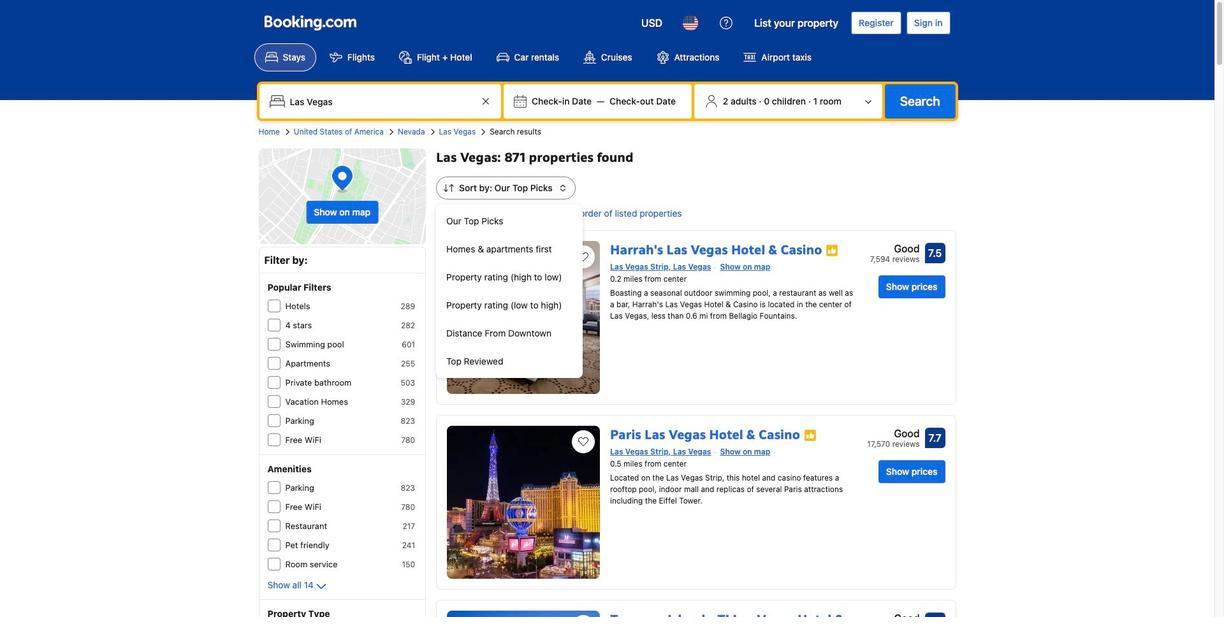 Task type: vqa. For each thing, say whether or not it's contained in the screenshot.
tab list containing Travel tips
no



Task type: describe. For each thing, give the bounding box(es) containing it.
search results updated. las vegas: 871 properties found. element
[[436, 149, 956, 166]]

this property is part of our preferred partner program. it's committed to providing excellent service and good value. it'll pay us a higher commission if you make a booking. image for paris las vegas hotel & casino image
[[804, 429, 817, 442]]

paris las vegas hotel & casino image
[[447, 426, 600, 579]]

harrah's las vegas hotel & casino image
[[447, 241, 600, 394]]

this property is part of our preferred partner program. it's committed to providing excellent service and good value. it'll pay us a higher commission if you make a booking. image for the harrah's las vegas hotel & casino image
[[826, 244, 839, 257]]



Task type: locate. For each thing, give the bounding box(es) containing it.
booking.com image
[[264, 15, 356, 31]]

this property is part of our preferred partner program. it's committed to providing excellent service and good value. it'll pay us a higher commission if you make a booking. image
[[826, 244, 839, 257], [804, 429, 817, 442], [804, 429, 817, 442]]

Where are you going? field
[[285, 90, 478, 113]]

this property is part of our preferred partner program. it's committed to providing excellent service and good value. it'll pay us a higher commission if you make a booking. image
[[826, 244, 839, 257]]



